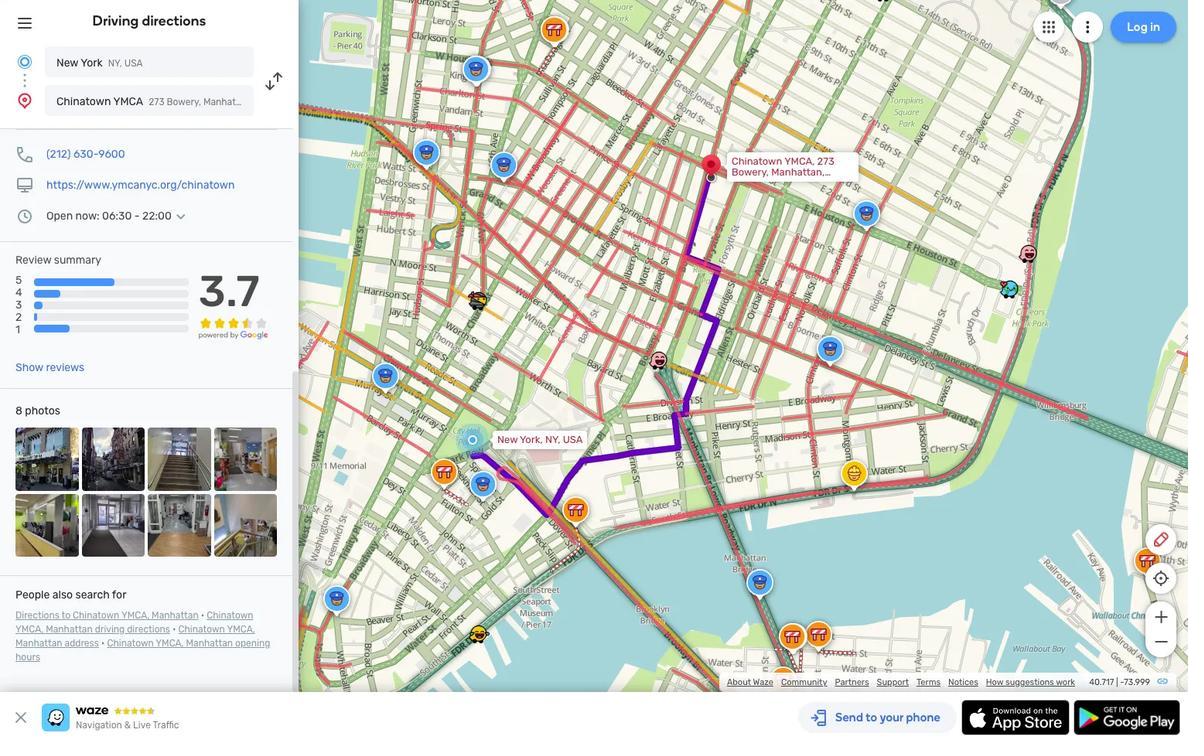 Task type: locate. For each thing, give the bounding box(es) containing it.
people
[[15, 589, 50, 602]]

1 horizontal spatial usa
[[563, 434, 583, 446]]

ny, right york,
[[545, 434, 561, 446]]

273 inside chinatown ymca 273 bowery, manhattan, united states
[[149, 97, 164, 108]]

1 vertical spatial directions
[[127, 624, 170, 635]]

how suggestions work link
[[986, 678, 1075, 688]]

current location image
[[15, 53, 34, 71]]

directions up chinatown ymca, manhattan opening hours 'link'
[[127, 624, 170, 635]]

ymca, inside chinatown ymca, 273 bowery, manhattan, united states
[[785, 155, 815, 167]]

image 1 of chinatown ymca, manhattan image
[[15, 428, 79, 491]]

ymca, for hours
[[156, 638, 184, 649]]

new
[[56, 56, 78, 70], [497, 434, 518, 446]]

bowery, inside chinatown ymca 273 bowery, manhattan, united states
[[167, 97, 201, 108]]

location image
[[15, 91, 34, 110]]

show reviews
[[15, 361, 84, 375]]

ymca, inside chinatown ymca, manhattan driving directions
[[15, 624, 44, 635]]

manhattan, inside chinatown ymca 273 bowery, manhattan, united states
[[203, 97, 253, 108]]

manhattan, inside chinatown ymca, 273 bowery, manhattan, united states
[[772, 166, 825, 178]]

bowery, for ymca,
[[732, 166, 769, 178]]

hours
[[15, 652, 40, 663]]

0 vertical spatial united
[[255, 97, 284, 108]]

notices
[[948, 678, 978, 688]]

0 horizontal spatial united
[[255, 97, 284, 108]]

ymca, for directions
[[15, 624, 44, 635]]

united for ymca
[[255, 97, 284, 108]]

5
[[15, 274, 22, 287]]

driving
[[95, 624, 125, 635]]

(212) 630-9600 link
[[46, 148, 125, 161]]

now:
[[75, 210, 100, 223]]

-
[[134, 210, 140, 223], [1120, 678, 1124, 688]]

0 vertical spatial manhattan,
[[203, 97, 253, 108]]

1 vertical spatial united
[[732, 177, 763, 189]]

usa inside "new york ny, usa"
[[124, 58, 143, 69]]

reviews
[[46, 361, 84, 375]]

0 horizontal spatial ny,
[[108, 58, 122, 69]]

states
[[286, 97, 314, 108], [765, 177, 796, 189]]

22:00
[[142, 210, 172, 223]]

1 vertical spatial usa
[[563, 434, 583, 446]]

chinatown ymca, 273 bowery, manhattan, united states
[[732, 155, 835, 189]]

8 photos
[[15, 405, 60, 418]]

0 vertical spatial states
[[286, 97, 314, 108]]

ymca, inside chinatown ymca, manhattan opening hours
[[156, 638, 184, 649]]

new left york,
[[497, 434, 518, 446]]

1 vertical spatial manhattan,
[[772, 166, 825, 178]]

notices link
[[948, 678, 978, 688]]

1 vertical spatial ny,
[[545, 434, 561, 446]]

1 vertical spatial states
[[765, 177, 796, 189]]

ny, right york
[[108, 58, 122, 69]]

0 horizontal spatial 273
[[149, 97, 164, 108]]

1 vertical spatial bowery,
[[732, 166, 769, 178]]

0 horizontal spatial -
[[134, 210, 140, 223]]

1 horizontal spatial new
[[497, 434, 518, 446]]

ymca,
[[785, 155, 815, 167], [121, 610, 149, 621], [15, 624, 44, 635], [227, 624, 255, 635], [156, 638, 184, 649]]

usa right york,
[[563, 434, 583, 446]]

directions right driving
[[142, 12, 206, 29]]

1 horizontal spatial bowery,
[[732, 166, 769, 178]]

support link
[[877, 678, 909, 688]]

usa
[[124, 58, 143, 69], [563, 434, 583, 446]]

0 vertical spatial directions
[[142, 12, 206, 29]]

ny, for york,
[[545, 434, 561, 446]]

zoom in image
[[1152, 608, 1171, 627]]

2
[[15, 311, 22, 324]]

1 horizontal spatial ny,
[[545, 434, 561, 446]]

manhattan inside chinatown ymca, manhattan opening hours
[[186, 638, 233, 649]]

0 vertical spatial bowery,
[[167, 97, 201, 108]]

new for york,
[[497, 434, 518, 446]]

1 vertical spatial 273
[[817, 155, 835, 167]]

bowery, inside chinatown ymca, 273 bowery, manhattan, united states
[[732, 166, 769, 178]]

manhattan up hours at the left
[[15, 638, 62, 649]]

chinatown ymca 273 bowery, manhattan, united states
[[56, 95, 314, 108]]

chinatown inside chinatown ymca, manhattan address
[[178, 624, 225, 635]]

united inside chinatown ymca, 273 bowery, manhattan, united states
[[732, 177, 763, 189]]

273
[[149, 97, 164, 108], [817, 155, 835, 167]]

0 vertical spatial 273
[[149, 97, 164, 108]]

1 horizontal spatial -
[[1120, 678, 1124, 688]]

for
[[112, 589, 126, 602]]

community link
[[781, 678, 827, 688]]

united
[[255, 97, 284, 108], [732, 177, 763, 189]]

manhattan,
[[203, 97, 253, 108], [772, 166, 825, 178]]

273 for ymca
[[149, 97, 164, 108]]

ny, inside "new york ny, usa"
[[108, 58, 122, 69]]

ny,
[[108, 58, 122, 69], [545, 434, 561, 446]]

chevron down image
[[172, 210, 190, 223]]

states inside chinatown ymca 273 bowery, manhattan, united states
[[286, 97, 314, 108]]

630-
[[73, 148, 98, 161]]

0 vertical spatial ny,
[[108, 58, 122, 69]]

1 horizontal spatial 273
[[817, 155, 835, 167]]

0 horizontal spatial manhattan,
[[203, 97, 253, 108]]

chinatown ymca, manhattan opening hours
[[15, 638, 270, 663]]

review
[[15, 254, 51, 267]]

0 horizontal spatial bowery,
[[167, 97, 201, 108]]

1 horizontal spatial states
[[765, 177, 796, 189]]

manhattan inside chinatown ymca, manhattan driving directions
[[46, 624, 93, 635]]

terms link
[[917, 678, 941, 688]]

manhattan, for ymca
[[203, 97, 253, 108]]

also
[[52, 589, 73, 602]]

73.999
[[1124, 678, 1150, 688]]

chinatown
[[56, 95, 111, 108], [732, 155, 782, 167], [73, 610, 119, 621], [207, 610, 253, 621], [178, 624, 225, 635], [107, 638, 154, 649]]

ny, for york
[[108, 58, 122, 69]]

273 for ymca,
[[817, 155, 835, 167]]

- left 22:00
[[134, 210, 140, 223]]

image 2 of chinatown ymca, manhattan image
[[82, 428, 145, 491]]

photos
[[25, 405, 60, 418]]

navigation
[[76, 720, 122, 731]]

manhattan down to
[[46, 624, 93, 635]]

about waze link
[[727, 678, 774, 688]]

1 vertical spatial new
[[497, 434, 518, 446]]

273 inside chinatown ymca, 273 bowery, manhattan, united states
[[817, 155, 835, 167]]

bowery,
[[167, 97, 201, 108], [732, 166, 769, 178]]

0 horizontal spatial new
[[56, 56, 78, 70]]

1
[[15, 324, 20, 337]]

1 horizontal spatial united
[[732, 177, 763, 189]]

manhattan left opening
[[186, 638, 233, 649]]

usa for york
[[124, 58, 143, 69]]

new left york
[[56, 56, 78, 70]]

work
[[1056, 678, 1075, 688]]

ymca, for manhattan,
[[785, 155, 815, 167]]

partners
[[835, 678, 869, 688]]

states inside chinatown ymca, 273 bowery, manhattan, united states
[[765, 177, 796, 189]]

1 vertical spatial -
[[1120, 678, 1124, 688]]

live
[[133, 720, 151, 731]]

4
[[15, 286, 22, 300]]

0 vertical spatial usa
[[124, 58, 143, 69]]

|
[[1116, 678, 1118, 688]]

1 horizontal spatial manhattan,
[[772, 166, 825, 178]]

0 horizontal spatial usa
[[124, 58, 143, 69]]

states for ymca,
[[765, 177, 796, 189]]

(212)
[[46, 148, 71, 161]]

summary
[[54, 254, 101, 267]]

york,
[[520, 434, 543, 446]]

chinatown inside chinatown ymca, 273 bowery, manhattan, united states
[[732, 155, 782, 167]]

0 horizontal spatial states
[[286, 97, 314, 108]]

chinatown ymca, manhattan driving directions link
[[15, 610, 253, 635]]

usa up ymca
[[124, 58, 143, 69]]

0 vertical spatial new
[[56, 56, 78, 70]]

united inside chinatown ymca 273 bowery, manhattan, united states
[[255, 97, 284, 108]]

clock image
[[15, 207, 34, 226]]

- right |
[[1120, 678, 1124, 688]]

x image
[[12, 709, 30, 727]]

chinatown for chinatown ymca 273 bowery, manhattan, united states
[[56, 95, 111, 108]]

chinatown inside chinatown ymca, manhattan driving directions
[[207, 610, 253, 621]]

06:30
[[102, 210, 132, 223]]

manhattan inside chinatown ymca, manhattan address
[[15, 638, 62, 649]]

address
[[65, 638, 99, 649]]

traffic
[[153, 720, 179, 731]]

chinatown inside chinatown ymca, manhattan opening hours
[[107, 638, 154, 649]]

directions
[[142, 12, 206, 29], [127, 624, 170, 635]]

manhattan
[[152, 610, 199, 621], [46, 624, 93, 635], [15, 638, 62, 649], [186, 638, 233, 649]]



Task type: vqa. For each thing, say whether or not it's contained in the screenshot.
Image 4 of Chinatown YMCA, Manhattan
yes



Task type: describe. For each thing, give the bounding box(es) containing it.
call image
[[15, 145, 34, 164]]

united for ymca,
[[732, 177, 763, 189]]

chinatown for chinatown ymca, manhattan driving directions
[[207, 610, 253, 621]]

to
[[62, 610, 70, 621]]

bowery, for ymca
[[167, 97, 201, 108]]

partners link
[[835, 678, 869, 688]]

open
[[46, 210, 73, 223]]

driving
[[92, 12, 139, 29]]

manhattan up chinatown ymca, manhattan address link
[[152, 610, 199, 621]]

new york, ny, usa
[[497, 434, 583, 446]]

opening
[[235, 638, 270, 649]]

support
[[877, 678, 909, 688]]

3
[[15, 299, 22, 312]]

review summary
[[15, 254, 101, 267]]

40.717 | -73.999
[[1089, 678, 1150, 688]]

open now: 06:30 - 22:00
[[46, 210, 172, 223]]

chinatown ymca, manhattan driving directions
[[15, 610, 253, 635]]

image 5 of chinatown ymca, manhattan image
[[15, 494, 79, 557]]

9600
[[98, 148, 125, 161]]

driving directions
[[92, 12, 206, 29]]

search
[[75, 589, 110, 602]]

ymca
[[113, 95, 143, 108]]

chinatown for chinatown ymca, manhattan address
[[178, 624, 225, 635]]

new for york
[[56, 56, 78, 70]]

open now: 06:30 - 22:00 button
[[46, 210, 190, 223]]

show
[[15, 361, 43, 375]]

image 7 of chinatown ymca, manhattan image
[[148, 494, 211, 557]]

usa for york,
[[563, 434, 583, 446]]

40.717
[[1089, 678, 1114, 688]]

chinatown ymca, manhattan address
[[15, 624, 255, 649]]

chinatown for chinatown ymca, 273 bowery, manhattan, united states
[[732, 155, 782, 167]]

pencil image
[[1152, 531, 1170, 549]]

chinatown ymca, manhattan address link
[[15, 624, 255, 649]]

computer image
[[15, 176, 34, 195]]

people also search for
[[15, 589, 126, 602]]

image 3 of chinatown ymca, manhattan image
[[148, 428, 211, 491]]

states for ymca
[[286, 97, 314, 108]]

directions inside chinatown ymca, manhattan driving directions
[[127, 624, 170, 635]]

suggestions
[[1006, 678, 1054, 688]]

terms
[[917, 678, 941, 688]]

york
[[81, 56, 103, 70]]

waze
[[753, 678, 774, 688]]

image 4 of chinatown ymca, manhattan image
[[214, 428, 277, 491]]

image 8 of chinatown ymca, manhattan image
[[214, 494, 277, 557]]

3.7
[[199, 266, 260, 317]]

https://www.ymcanyc.org/chinatown
[[46, 179, 235, 192]]

&
[[124, 720, 131, 731]]

community
[[781, 678, 827, 688]]

(212) 630-9600
[[46, 148, 125, 161]]

chinatown ymca, manhattan opening hours link
[[15, 638, 270, 663]]

new york ny, usa
[[56, 56, 143, 70]]

0 vertical spatial -
[[134, 210, 140, 223]]

directions to chinatown ymca, manhattan link
[[15, 610, 199, 621]]

directions to chinatown ymca, manhattan
[[15, 610, 199, 621]]

manhattan, for ymca,
[[772, 166, 825, 178]]

manhattan for chinatown ymca, manhattan opening hours
[[186, 638, 233, 649]]

manhattan for chinatown ymca, manhattan driving directions
[[46, 624, 93, 635]]

navigation & live traffic
[[76, 720, 179, 731]]

https://www.ymcanyc.org/chinatown link
[[46, 179, 235, 192]]

image 6 of chinatown ymca, manhattan image
[[82, 494, 145, 557]]

about waze community partners support terms notices how suggestions work
[[727, 678, 1075, 688]]

about
[[727, 678, 751, 688]]

5 4 3 2 1
[[15, 274, 22, 337]]

chinatown for chinatown ymca, manhattan opening hours
[[107, 638, 154, 649]]

ymca, inside chinatown ymca, manhattan address
[[227, 624, 255, 635]]

manhattan for chinatown ymca, manhattan address
[[15, 638, 62, 649]]

zoom out image
[[1152, 633, 1171, 651]]

directions
[[15, 610, 59, 621]]

link image
[[1157, 675, 1169, 688]]

how
[[986, 678, 1004, 688]]

8
[[15, 405, 22, 418]]



